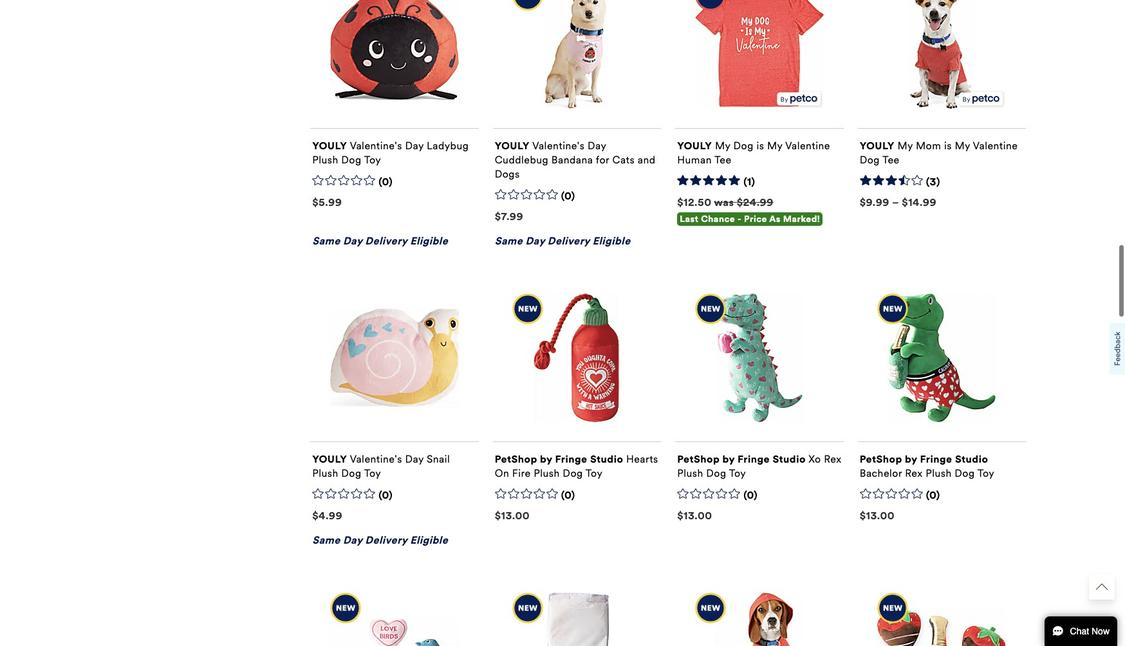 Task type: describe. For each thing, give the bounding box(es) containing it.
delivery for $5.99
[[365, 235, 408, 247]]

petshop for fire
[[495, 453, 538, 465]]

–
[[893, 196, 900, 208]]

scroll to top image
[[1097, 582, 1108, 593]]

cuddlebug
[[495, 154, 549, 166]]

$4.99
[[312, 510, 343, 522]]

eligible for valentine's day cuddlebug bandana for cats and dogs
[[593, 235, 631, 247]]

on
[[495, 467, 510, 480]]

last
[[680, 214, 699, 225]]

youly for my mom is my valentine dog tee
[[860, 140, 895, 152]]

toy for $4.99
[[364, 467, 381, 480]]

ladybug
[[427, 140, 469, 152]]

$12.50 was $24.99 last chance - price as marked!
[[678, 196, 821, 225]]

valentine's day cuddlebug bandana for cats and dogs
[[495, 140, 656, 180]]

(1)
[[744, 176, 756, 188]]

cats
[[613, 154, 635, 166]]

hearts
[[627, 453, 659, 465]]

0 reviews element for ladybug
[[379, 176, 393, 189]]

fringe inside petshop by fringe studio bachelor rex plush dog toy
[[921, 453, 953, 465]]

3 $13.00 from the left
[[860, 510, 895, 522]]

plush for hearts on fire plush dog toy
[[534, 467, 560, 480]]

day inside valentine's day ladybug plush dog toy
[[405, 140, 424, 152]]

eligible for valentine's day snail plush dog toy
[[410, 534, 448, 547]]

eligible for valentine's day ladybug plush dog toy
[[410, 235, 448, 247]]

studio for hearts
[[591, 453, 624, 465]]

studio inside petshop by fringe studio bachelor rex plush dog toy
[[956, 453, 989, 465]]

1 review element
[[744, 176, 756, 189]]

petshop by fringe studio for toy
[[678, 453, 806, 465]]

is for mom
[[945, 140, 952, 152]]

tee for human
[[715, 154, 732, 166]]

same day delivery eligible for $5.99
[[312, 235, 448, 247]]

valentine for my mom is my valentine dog tee
[[973, 140, 1018, 152]]

snail
[[427, 453, 450, 465]]

dog inside valentine's day snail plush dog toy
[[342, 467, 362, 480]]

youly for valentine's day cuddlebug bandana for cats and dogs
[[495, 140, 530, 152]]

dog inside hearts on fire plush dog toy
[[563, 467, 583, 480]]

0 reviews element for cuddlebug
[[561, 190, 576, 203]]

$7.99
[[495, 210, 524, 223]]

(0) for ladybug
[[379, 176, 393, 188]]

$24.99
[[737, 196, 774, 208]]

mom
[[916, 140, 942, 152]]

dogs
[[495, 168, 520, 180]]

(0) for cuddlebug
[[561, 190, 576, 202]]

petshop for plush
[[678, 453, 720, 465]]

dog inside petshop by fringe studio bachelor rex plush dog toy
[[955, 467, 975, 480]]

0 reviews element for snail
[[379, 489, 393, 503]]

hearts on fire plush dog toy
[[495, 453, 659, 480]]

$5.99
[[312, 196, 342, 208]]

$12.50
[[678, 196, 712, 208]]

bandana
[[552, 154, 593, 166]]

toy for $13.00
[[586, 467, 603, 480]]

as
[[770, 214, 781, 225]]

rex inside petshop by fringe studio bachelor rex plush dog toy
[[906, 467, 923, 480]]

studio for xo
[[773, 453, 806, 465]]

valentine's for snail
[[350, 453, 402, 465]]

dog inside the my dog is my valentine human tee
[[734, 140, 754, 152]]

dog inside xo rex plush dog toy
[[707, 467, 727, 480]]

toy inside xo rex plush dog toy
[[729, 467, 747, 480]]

same day delivery eligible for $7.99
[[495, 235, 631, 247]]

chance
[[701, 214, 736, 225]]

(0) for fire
[[561, 489, 576, 502]]

for
[[596, 154, 610, 166]]

youly for valentine's day snail plush dog toy
[[312, 453, 347, 465]]

my dog is my valentine human tee
[[678, 140, 831, 166]]

2 my from the left
[[768, 140, 783, 152]]

(0) down petshop by fringe studio bachelor rex plush dog toy on the right of page
[[927, 489, 941, 502]]

from $9.99 up to $14.99 element
[[860, 196, 937, 208]]

dog inside valentine's day ladybug plush dog toy
[[342, 154, 362, 166]]

is for dog
[[757, 140, 765, 152]]

$14.99
[[903, 196, 937, 208]]

same day delivery eligible for $4.99
[[312, 534, 448, 547]]

was
[[715, 196, 735, 208]]

xo
[[809, 453, 822, 465]]

plush inside petshop by fringe studio bachelor rex plush dog toy
[[926, 467, 952, 480]]

plush for valentine's day snail plush dog toy
[[312, 467, 339, 480]]

4 my from the left
[[955, 140, 971, 152]]

rex inside xo rex plush dog toy
[[825, 453, 842, 465]]

petshop inside petshop by fringe studio bachelor rex plush dog toy
[[860, 453, 903, 465]]



Task type: locate. For each thing, give the bounding box(es) containing it.
day
[[405, 140, 424, 152], [588, 140, 607, 152], [343, 235, 363, 247], [526, 235, 545, 247], [405, 453, 424, 465], [343, 534, 363, 547]]

valentine inside the my dog is my valentine human tee
[[786, 140, 831, 152]]

1 horizontal spatial $13.00
[[678, 510, 713, 522]]

youly for valentine's day ladybug plush dog toy
[[312, 140, 347, 152]]

$9.99 – $14.99
[[860, 196, 937, 208]]

1 $13.00 from the left
[[495, 510, 530, 522]]

valentine's inside valentine's day ladybug plush dog toy
[[350, 140, 402, 152]]

petshop up bachelor
[[860, 453, 903, 465]]

(0) down valentine's day snail plush dog toy
[[379, 489, 393, 502]]

0 reviews element down valentine's day snail plush dog toy
[[379, 489, 393, 503]]

rex
[[825, 453, 842, 465], [906, 467, 923, 480]]

plush inside valentine's day snail plush dog toy
[[312, 467, 339, 480]]

toy inside valentine's day snail plush dog toy
[[364, 467, 381, 480]]

1 vertical spatial rex
[[906, 467, 923, 480]]

valentine's for cuddlebug
[[533, 140, 585, 152]]

2 horizontal spatial $13.00
[[860, 510, 895, 522]]

fringe for toy
[[738, 453, 770, 465]]

tee inside the my dog is my valentine human tee
[[715, 154, 732, 166]]

valentine for my dog is my valentine human tee
[[786, 140, 831, 152]]

same for $5.99
[[312, 235, 340, 247]]

day inside "valentine's day cuddlebug bandana for cats and dogs"
[[588, 140, 607, 152]]

toy inside valentine's day ladybug plush dog toy
[[364, 154, 381, 166]]

0 horizontal spatial tee
[[715, 154, 732, 166]]

1 fringe from the left
[[555, 453, 588, 465]]

tee for dog
[[883, 154, 900, 166]]

by inside petshop by fringe studio bachelor rex plush dog toy
[[906, 453, 918, 465]]

valentine's day ladybug plush dog toy
[[312, 140, 469, 166]]

youly up human on the right top of the page
[[678, 140, 713, 152]]

1 horizontal spatial fringe
[[738, 453, 770, 465]]

0 reviews element down petshop by fringe studio bachelor rex plush dog toy on the right of page
[[927, 489, 941, 503]]

studio
[[591, 453, 624, 465], [773, 453, 806, 465], [956, 453, 989, 465]]

1 is from the left
[[757, 140, 765, 152]]

(0)
[[379, 176, 393, 188], [561, 190, 576, 202], [379, 489, 393, 502], [561, 489, 576, 502], [744, 489, 758, 502], [927, 489, 941, 502]]

2 $13.00 from the left
[[678, 510, 713, 522]]

my mom is my valentine dog tee
[[860, 140, 1018, 166]]

plush inside xo rex plush dog toy
[[678, 467, 704, 480]]

styled arrow button link
[[1090, 574, 1115, 600]]

$13.00
[[495, 510, 530, 522], [678, 510, 713, 522], [860, 510, 895, 522]]

2 studio from the left
[[773, 453, 806, 465]]

2 is from the left
[[945, 140, 952, 152]]

my up $24.99
[[768, 140, 783, 152]]

youly up $5.99
[[312, 140, 347, 152]]

youly up "$4.99"
[[312, 453, 347, 465]]

(3)
[[927, 176, 941, 188]]

valentine inside my mom is my valentine dog tee
[[973, 140, 1018, 152]]

my left mom
[[898, 140, 914, 152]]

2 fringe from the left
[[738, 453, 770, 465]]

(0) for plush
[[744, 489, 758, 502]]

my
[[715, 140, 731, 152], [768, 140, 783, 152], [898, 140, 914, 152], [955, 140, 971, 152]]

$13.00 for plush
[[678, 510, 713, 522]]

0 horizontal spatial is
[[757, 140, 765, 152]]

is right mom
[[945, 140, 952, 152]]

2 petshop by fringe studio from the left
[[678, 453, 806, 465]]

youly
[[312, 140, 347, 152], [495, 140, 530, 152], [678, 140, 713, 152], [860, 140, 895, 152], [312, 453, 347, 465]]

2 horizontal spatial petshop
[[860, 453, 903, 465]]

1 horizontal spatial petshop
[[678, 453, 720, 465]]

1 by from the left
[[540, 453, 553, 465]]

3 petshop from the left
[[860, 453, 903, 465]]

same day delivery eligible
[[312, 235, 448, 247], [495, 235, 631, 247], [312, 534, 448, 547]]

delivery for $7.99
[[548, 235, 590, 247]]

youly up cuddlebug
[[495, 140, 530, 152]]

human
[[678, 154, 712, 166]]

3 fringe from the left
[[921, 453, 953, 465]]

(0) down valentine's day ladybug plush dog toy
[[379, 176, 393, 188]]

0 reviews element
[[379, 176, 393, 189], [561, 190, 576, 203], [379, 489, 393, 503], [561, 489, 576, 503], [744, 489, 758, 503], [927, 489, 941, 503]]

petshop right hearts
[[678, 453, 720, 465]]

0 reviews element down bandana
[[561, 190, 576, 203]]

1 horizontal spatial tee
[[883, 154, 900, 166]]

fringe for dog
[[555, 453, 588, 465]]

plush
[[312, 154, 339, 166], [312, 467, 339, 480], [534, 467, 560, 480], [678, 467, 704, 480], [926, 467, 952, 480]]

2 tee from the left
[[883, 154, 900, 166]]

tee
[[715, 154, 732, 166], [883, 154, 900, 166]]

valentine's inside valentine's day snail plush dog toy
[[350, 453, 402, 465]]

2 horizontal spatial studio
[[956, 453, 989, 465]]

plush for valentine's day ladybug plush dog toy
[[312, 154, 339, 166]]

same
[[312, 235, 340, 247], [495, 235, 523, 247], [312, 534, 340, 547]]

$13.00 for fire
[[495, 510, 530, 522]]

(0) down hearts on fire plush dog toy
[[561, 489, 576, 502]]

same down "$4.99"
[[312, 534, 340, 547]]

is inside my mom is my valentine dog tee
[[945, 140, 952, 152]]

petshop by fringe studio bachelor rex plush dog toy
[[860, 453, 995, 480]]

1 petshop from the left
[[495, 453, 538, 465]]

petshop
[[495, 453, 538, 465], [678, 453, 720, 465], [860, 453, 903, 465]]

toy
[[364, 154, 381, 166], [364, 467, 381, 480], [586, 467, 603, 480], [729, 467, 747, 480], [978, 467, 995, 480]]

2 horizontal spatial by
[[906, 453, 918, 465]]

valentine's
[[350, 140, 402, 152], [533, 140, 585, 152], [350, 453, 402, 465]]

-
[[738, 214, 742, 225]]

0 reviews element for fire
[[561, 489, 576, 503]]

my up was
[[715, 140, 731, 152]]

valentine's inside "valentine's day cuddlebug bandana for cats and dogs"
[[533, 140, 585, 152]]

3 studio from the left
[[956, 453, 989, 465]]

toy inside hearts on fire plush dog toy
[[586, 467, 603, 480]]

delivery for $4.99
[[365, 534, 408, 547]]

plush inside hearts on fire plush dog toy
[[534, 467, 560, 480]]

petshop up fire
[[495, 453, 538, 465]]

0 reviews element for plush
[[744, 489, 758, 503]]

1 valentine from the left
[[786, 140, 831, 152]]

bachelor
[[860, 467, 903, 480]]

same for $7.99
[[495, 235, 523, 247]]

rex right bachelor
[[906, 467, 923, 480]]

delivery
[[365, 235, 408, 247], [548, 235, 590, 247], [365, 534, 408, 547]]

1 petshop by fringe studio from the left
[[495, 453, 624, 465]]

1 horizontal spatial is
[[945, 140, 952, 152]]

2 petshop from the left
[[678, 453, 720, 465]]

day inside valentine's day snail plush dog toy
[[405, 453, 424, 465]]

1 horizontal spatial rex
[[906, 467, 923, 480]]

and
[[638, 154, 656, 166]]

$9.99
[[860, 196, 890, 208]]

by
[[540, 453, 553, 465], [723, 453, 735, 465], [906, 453, 918, 465]]

price
[[745, 214, 768, 225]]

marked!
[[784, 214, 821, 225]]

1 my from the left
[[715, 140, 731, 152]]

valentine's for ladybug
[[350, 140, 402, 152]]

tee inside my mom is my valentine dog tee
[[883, 154, 900, 166]]

my right mom
[[955, 140, 971, 152]]

dog
[[734, 140, 754, 152], [342, 154, 362, 166], [860, 154, 880, 166], [342, 467, 362, 480], [563, 467, 583, 480], [707, 467, 727, 480], [955, 467, 975, 480]]

is up $24.99
[[757, 140, 765, 152]]

1 horizontal spatial by
[[723, 453, 735, 465]]

by for plush
[[540, 453, 553, 465]]

1 horizontal spatial valentine
[[973, 140, 1018, 152]]

toy inside petshop by fringe studio bachelor rex plush dog toy
[[978, 467, 995, 480]]

0 vertical spatial rex
[[825, 453, 842, 465]]

1 tee from the left
[[715, 154, 732, 166]]

youly left mom
[[860, 140, 895, 152]]

valentine
[[786, 140, 831, 152], [973, 140, 1018, 152]]

same for $4.99
[[312, 534, 340, 547]]

eligible
[[410, 235, 448, 247], [593, 235, 631, 247], [410, 534, 448, 547]]

3 my from the left
[[898, 140, 914, 152]]

3 by from the left
[[906, 453, 918, 465]]

fringe
[[555, 453, 588, 465], [738, 453, 770, 465], [921, 453, 953, 465]]

0 horizontal spatial petshop
[[495, 453, 538, 465]]

toy for $5.99
[[364, 154, 381, 166]]

plush inside valentine's day ladybug plush dog toy
[[312, 154, 339, 166]]

0 horizontal spatial valentine
[[786, 140, 831, 152]]

youly for my dog is my valentine human tee
[[678, 140, 713, 152]]

1 studio from the left
[[591, 453, 624, 465]]

2 valentine from the left
[[973, 140, 1018, 152]]

0 reviews element down xo rex plush dog toy
[[744, 489, 758, 503]]

rex right xo at the right bottom of page
[[825, 453, 842, 465]]

0 horizontal spatial rex
[[825, 453, 842, 465]]

tee up –
[[883, 154, 900, 166]]

fire
[[513, 467, 531, 480]]

petshop by fringe studio
[[495, 453, 624, 465], [678, 453, 806, 465]]

is inside the my dog is my valentine human tee
[[757, 140, 765, 152]]

(0) down xo rex plush dog toy
[[744, 489, 758, 502]]

xo rex plush dog toy
[[678, 453, 842, 480]]

by for dog
[[723, 453, 735, 465]]

0 horizontal spatial fringe
[[555, 453, 588, 465]]

is
[[757, 140, 765, 152], [945, 140, 952, 152]]

3 reviews element
[[927, 176, 941, 189]]

2 horizontal spatial fringe
[[921, 453, 953, 465]]

2 by from the left
[[723, 453, 735, 465]]

1 horizontal spatial studio
[[773, 453, 806, 465]]

same down $5.99
[[312, 235, 340, 247]]

petshop by fringe studio for dog
[[495, 453, 624, 465]]

0 reviews element down hearts on fire plush dog toy
[[561, 489, 576, 503]]

1 horizontal spatial petshop by fringe studio
[[678, 453, 806, 465]]

0 horizontal spatial by
[[540, 453, 553, 465]]

(0) down bandana
[[561, 190, 576, 202]]

same down the $7.99
[[495, 235, 523, 247]]

dog inside my mom is my valentine dog tee
[[860, 154, 880, 166]]

0 horizontal spatial studio
[[591, 453, 624, 465]]

0 horizontal spatial petshop by fringe studio
[[495, 453, 624, 465]]

0 reviews element down valentine's day ladybug plush dog toy
[[379, 176, 393, 189]]

valentine's day snail plush dog toy
[[312, 453, 450, 480]]

(0) for snail
[[379, 489, 393, 502]]

tee right human on the right top of the page
[[715, 154, 732, 166]]

0 horizontal spatial $13.00
[[495, 510, 530, 522]]



Task type: vqa. For each thing, say whether or not it's contained in the screenshot.
2nd Tee
yes



